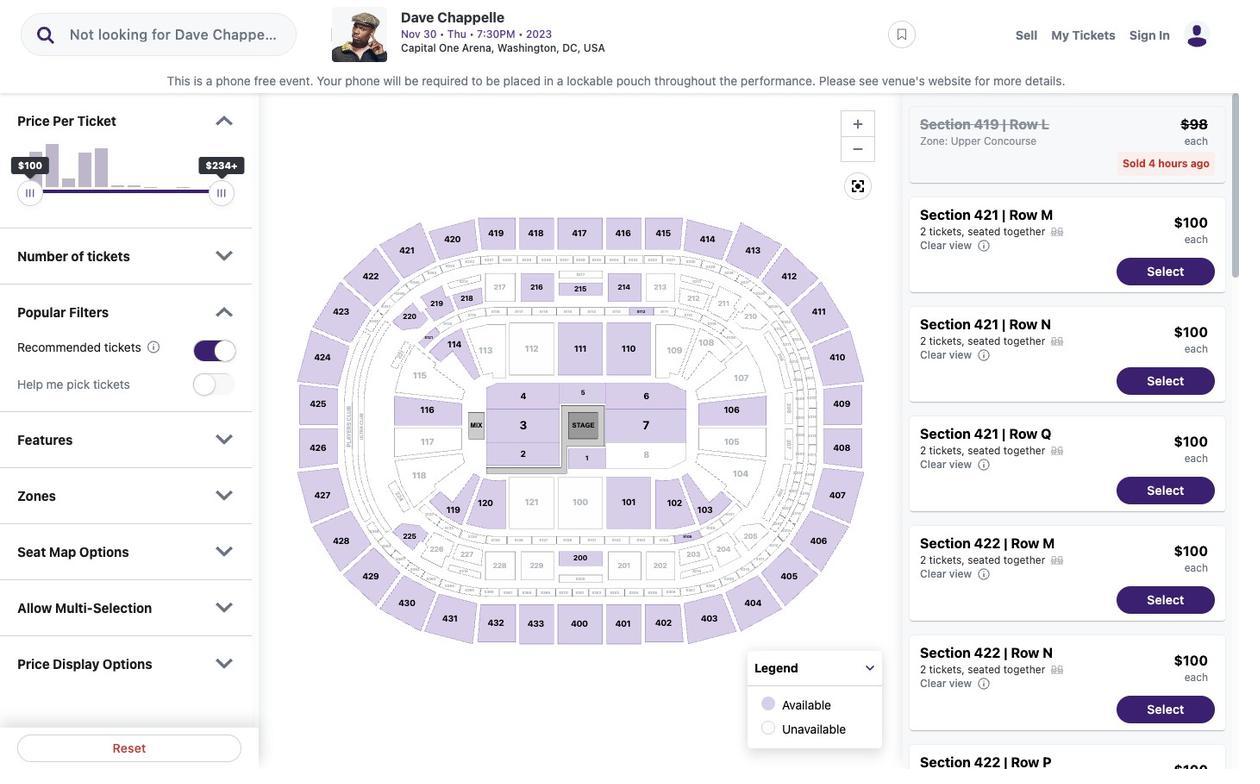 Task type: describe. For each thing, give the bounding box(es) containing it.
$100 each for section 421 | row q
[[1175, 434, 1209, 465]]

, for section 421 | row q
[[962, 444, 965, 457]]

n for section 421 | row n
[[1041, 317, 1052, 332]]

venue's
[[882, 73, 926, 88]]

sell
[[1016, 28, 1038, 42]]

seat
[[17, 544, 46, 560]]

sign in link
[[1130, 28, 1171, 42]]

row for section 422 | row m
[[1012, 536, 1040, 551]]

, for section 421 | row m
[[962, 225, 965, 238]]

$100 for section 421 | row m
[[1175, 215, 1209, 230]]

ticket
[[77, 113, 116, 129]]

together for section 422 | row n
[[1004, 663, 1046, 676]]

clear view for section 422 | row n
[[921, 677, 973, 690]]

zones
[[17, 488, 56, 504]]

thu
[[448, 28, 467, 41]]

tooltip image for section 421 | row q
[[978, 458, 992, 472]]

popular
[[17, 305, 66, 320]]

| for section 422 | row n
[[1004, 645, 1008, 661]]

throughout
[[655, 73, 717, 88]]

$100 each for section 422 | row n
[[1175, 653, 1209, 684]]

select for section 421 | row q
[[1148, 483, 1185, 498]]

performance.
[[741, 73, 816, 88]]

please
[[819, 73, 856, 88]]

tickets down section 422 | row n on the right bottom
[[930, 663, 962, 676]]

$100 for section 421 | row q
[[1175, 434, 1209, 450]]

| for section 421 | row n
[[1003, 317, 1006, 332]]

clear view for section 421 | row n
[[921, 349, 973, 362]]

section for section 421 | row n
[[921, 317, 971, 332]]

section 422 | row m
[[921, 536, 1056, 551]]

2 tickets , seated together for section 421 | row q
[[921, 444, 1046, 457]]

clear for section 422 | row m
[[921, 568, 947, 581]]

event.
[[279, 73, 314, 88]]

placed
[[504, 73, 541, 88]]

n for section 422 | row n
[[1043, 645, 1054, 661]]

7:30pm
[[477, 28, 516, 41]]

reset button
[[17, 735, 242, 763]]

recommended
[[17, 340, 101, 355]]

section 421 | row m
[[921, 207, 1054, 223]]

select button for section 422 | row m
[[1117, 587, 1216, 614]]

sign
[[1130, 28, 1157, 42]]

for
[[975, 73, 991, 88]]

seated for section 421 | row n
[[968, 335, 1001, 348]]

, for section 422 | row n
[[962, 663, 965, 676]]

2023
[[526, 28, 552, 41]]

2 for section 422 | row n
[[921, 663, 927, 676]]

tooltip image for section 421 | row m
[[978, 239, 992, 253]]

each for section 422 | row m
[[1185, 562, 1209, 575]]

Not looking for Dave Chappelle? search field
[[56, 14, 293, 55]]

my tickets link
[[1052, 28, 1116, 42]]

is
[[194, 73, 203, 88]]

allow multi-selection
[[17, 601, 152, 616]]

30
[[424, 28, 437, 41]]

see
[[859, 73, 879, 88]]

dave chappelle link
[[401, 7, 606, 28]]

filters
[[69, 305, 109, 320]]

seated for section 421 | row q
[[968, 444, 1001, 457]]

select for section 421 | row m
[[1148, 264, 1185, 279]]

select for section 421 | row n
[[1148, 374, 1185, 388]]

help me pick tickets
[[17, 377, 130, 391]]

$100 each for section 422 | row m
[[1175, 544, 1209, 575]]

3 • from the left
[[518, 28, 523, 41]]

1 a from the left
[[206, 73, 213, 88]]

together for section 421 | row m
[[1004, 225, 1046, 238]]

section for section 422 | row m
[[921, 536, 971, 551]]

together for section 422 | row m
[[1004, 554, 1046, 567]]

2 be from the left
[[486, 73, 500, 88]]

seated for section 421 | row m
[[968, 225, 1001, 238]]

recommended tickets
[[17, 340, 141, 355]]

price per ticket
[[17, 113, 116, 129]]

2 • from the left
[[469, 28, 474, 41]]

free
[[254, 73, 276, 88]]

clear for section 421 | row n
[[921, 349, 947, 362]]

m for section 421 | row m
[[1041, 207, 1054, 223]]

tickets down section 421 | row m
[[930, 225, 962, 238]]

my
[[1052, 28, 1070, 42]]

more
[[994, 73, 1022, 88]]

selection
[[93, 601, 152, 616]]

dave
[[401, 9, 434, 25]]

2 for section 421 | row q
[[921, 444, 927, 457]]

options for price display options
[[103, 657, 152, 672]]

view for section 422 | row n
[[950, 677, 973, 690]]

sell link
[[1016, 28, 1038, 42]]

one
[[439, 41, 459, 54]]

usa
[[584, 41, 606, 54]]

2 tickets , seated together for section 422 | row m
[[921, 554, 1046, 567]]

section 421 | row n
[[921, 317, 1052, 332]]

| for section 421 | row q
[[1003, 426, 1006, 442]]

2 a from the left
[[557, 73, 564, 88]]

tickets down section 422 | row m
[[930, 554, 962, 567]]

this is a phone free event. your phone will be required to be placed in a lockable pouch throughout the performance. please see venue's website for more details.
[[167, 73, 1069, 88]]

421 for | row q
[[975, 426, 999, 442]]

2 tickets , seated together for section 421 | row m
[[921, 225, 1046, 238]]

tickets down the section 421 | row q
[[930, 444, 962, 457]]

$100 for section 421 | row n
[[1175, 324, 1209, 340]]

legend button
[[748, 651, 883, 686]]

view for section 422 | row m
[[950, 568, 973, 581]]

row for section 422 | row n
[[1012, 645, 1040, 661]]

legend
[[755, 661, 799, 676]]

| for section 421 | row m
[[1003, 207, 1006, 223]]

row for section 421 | row m
[[1010, 207, 1038, 223]]

unavailable
[[783, 722, 847, 737]]

pouch
[[617, 73, 651, 88]]

pick
[[67, 377, 90, 391]]

dc,
[[563, 41, 581, 54]]

number of tickets
[[17, 248, 130, 264]]

2 for section 421 | row n
[[921, 335, 927, 348]]

together for section 421 | row n
[[1004, 335, 1046, 348]]

each for section 421 | row n
[[1185, 343, 1209, 355]]

allow
[[17, 601, 52, 616]]

help
[[17, 377, 43, 391]]

seat map options
[[17, 544, 129, 560]]



Task type: vqa. For each thing, say whether or not it's contained in the screenshot.
section
yes



Task type: locate. For each thing, give the bounding box(es) containing it.
4 section from the top
[[921, 536, 971, 551]]

multi-
[[55, 601, 93, 616]]

• up washington,
[[518, 28, 523, 41]]

422 down tooltip image
[[975, 645, 1001, 661]]

this
[[167, 73, 191, 88]]

options for seat map options
[[79, 544, 129, 560]]

will
[[384, 73, 401, 88]]

2 down section 422 | row n on the right bottom
[[921, 663, 927, 676]]

5 clear view from the top
[[921, 677, 973, 690]]

options right map
[[79, 544, 129, 560]]

1 select button from the top
[[1117, 258, 1216, 286]]

a right in
[[557, 73, 564, 88]]

tooltip image down section 421 | row n
[[978, 349, 992, 362]]

your
[[317, 73, 342, 88]]

4 seated from the top
[[968, 554, 1001, 567]]

4 select button from the top
[[1117, 587, 1216, 614]]

arena
[[462, 41, 492, 54]]

m
[[1041, 207, 1054, 223], [1043, 536, 1056, 551]]

tooltip image down section 422 | row n on the right bottom
[[978, 677, 992, 691]]

section 421 | row q
[[921, 426, 1052, 442]]

2 422 from the top
[[975, 645, 1001, 661]]

2 horizontal spatial •
[[518, 28, 523, 41]]

1 select from the top
[[1148, 264, 1185, 279]]

website
[[929, 73, 972, 88]]

display
[[53, 657, 100, 672]]

3 2 from the top
[[921, 444, 927, 457]]

$100 each for section 421 | row m
[[1175, 215, 1209, 246]]

reset
[[113, 741, 146, 756]]

2 section from the top
[[921, 317, 971, 332]]

price for price display options
[[17, 657, 50, 672]]

4 together from the top
[[1004, 554, 1046, 567]]

section
[[921, 207, 971, 223], [921, 317, 971, 332], [921, 426, 971, 442], [921, 536, 971, 551], [921, 645, 971, 661]]

2 tickets , seated together down the section 421 | row q
[[921, 444, 1046, 457]]

3 together from the top
[[1004, 444, 1046, 457]]

3 section from the top
[[921, 426, 971, 442]]

1 • from the left
[[440, 28, 445, 41]]

be right to
[[486, 73, 500, 88]]

1 horizontal spatial a
[[557, 73, 564, 88]]

5 select from the top
[[1148, 702, 1185, 717]]

3 $100 each from the top
[[1175, 434, 1209, 465]]

view
[[950, 239, 973, 252], [950, 349, 973, 362], [950, 458, 973, 471], [950, 568, 973, 581], [950, 677, 973, 690]]

together down q
[[1004, 444, 1046, 457]]

422 for | row n
[[975, 645, 1001, 661]]

1 $100 each from the top
[[1175, 215, 1209, 246]]

1 422 from the top
[[975, 536, 1001, 551]]

of
[[71, 248, 84, 264]]

1 be from the left
[[405, 73, 419, 88]]

phone left will
[[345, 73, 380, 88]]

required
[[422, 73, 469, 88]]

422
[[975, 536, 1001, 551], [975, 645, 1001, 661]]

view left tooltip image
[[950, 568, 973, 581]]

422 for | row m
[[975, 536, 1001, 551]]

map
[[49, 544, 76, 560]]

tickets down filters
[[104, 340, 141, 355]]

421 for | row n
[[975, 317, 999, 332]]

5 section from the top
[[921, 645, 971, 661]]

4 2 from the top
[[921, 554, 927, 567]]

0 vertical spatial options
[[79, 544, 129, 560]]

price left the per
[[17, 113, 50, 129]]

, down section 422 | row n on the right bottom
[[962, 663, 965, 676]]

sign in
[[1130, 28, 1171, 42]]

washington,
[[498, 41, 560, 54]]

4 clear view from the top
[[921, 568, 973, 581]]

available
[[783, 698, 832, 713]]

section 422 | row n
[[921, 645, 1054, 661]]

1 vertical spatial n
[[1043, 645, 1054, 661]]

2 421 from the top
[[975, 317, 999, 332]]

$100 each for section 421 | row n
[[1175, 324, 1209, 355]]

2 together from the top
[[1004, 335, 1046, 348]]

seated for section 422 | row n
[[968, 663, 1001, 676]]

2 for section 422 | row m
[[921, 554, 927, 567]]

a right is
[[206, 73, 213, 88]]

row for section 421 | row n
[[1010, 317, 1038, 332]]

m for section 422 | row m
[[1043, 536, 1056, 551]]

capital one arena link
[[401, 41, 492, 54]]

1 phone from the left
[[216, 73, 251, 88]]

2 clear from the top
[[921, 349, 947, 362]]

1 view from the top
[[950, 239, 973, 252]]

together down section 421 | row m
[[1004, 225, 1046, 238]]

| for section 422 | row m
[[1004, 536, 1008, 551]]

0 horizontal spatial be
[[405, 73, 419, 88]]

1 2 from the top
[[921, 225, 927, 238]]

2 down section 421 | row m
[[921, 225, 927, 238]]

section for section 421 | row m
[[921, 207, 971, 223]]

clear down section 421 | row n
[[921, 349, 947, 362]]

1 horizontal spatial •
[[469, 28, 474, 41]]

3 tooltip image from the top
[[978, 458, 992, 472]]

2 tickets , seated together up tooltip image
[[921, 554, 1046, 567]]

5 clear from the top
[[921, 677, 947, 690]]

, down section 421 | row m
[[962, 225, 965, 238]]

tickets down section 421 | row n
[[930, 335, 962, 348]]

2 vertical spatial 421
[[975, 426, 999, 442]]

2 select button from the top
[[1117, 368, 1216, 395]]

tooltip image down section 421 | row m
[[978, 239, 992, 253]]

, for section 421 | row n
[[962, 335, 965, 348]]

view down section 421 | row n
[[950, 349, 973, 362]]

,
[[492, 41, 495, 54], [962, 225, 965, 238], [962, 335, 965, 348], [962, 444, 965, 457], [962, 554, 965, 567], [962, 663, 965, 676]]

clear view left tooltip image
[[921, 568, 973, 581]]

2 down the section 421 | row q
[[921, 444, 927, 457]]

n
[[1041, 317, 1052, 332], [1043, 645, 1054, 661]]

together down section 422 | row n on the right bottom
[[1004, 663, 1046, 676]]

view down section 422 | row n on the right bottom
[[950, 677, 973, 690]]

0 vertical spatial 422
[[975, 536, 1001, 551]]

select button for section 421 | row q
[[1117, 477, 1216, 505]]

5 select button from the top
[[1117, 696, 1216, 724]]

my tickets
[[1052, 28, 1116, 42]]

seated
[[968, 225, 1001, 238], [968, 335, 1001, 348], [968, 444, 1001, 457], [968, 554, 1001, 567], [968, 663, 1001, 676]]

1 vertical spatial 421
[[975, 317, 999, 332]]

2 select from the top
[[1148, 374, 1185, 388]]

2 tickets , seated together for section 421 | row n
[[921, 335, 1046, 348]]

clear down section 422 | row n on the right bottom
[[921, 677, 947, 690]]

dave chappelle nov 30 • thu • 7:30pm • 2023 capital one arena , washington, dc, usa
[[401, 9, 606, 54]]

1 vertical spatial m
[[1043, 536, 1056, 551]]

2 2 from the top
[[921, 335, 927, 348]]

1 clear view from the top
[[921, 239, 973, 252]]

$100 for section 422 | row m
[[1175, 544, 1209, 559]]

2 2 tickets , seated together from the top
[[921, 335, 1046, 348]]

422 up tooltip image
[[975, 536, 1001, 551]]

1 2 tickets , seated together from the top
[[921, 225, 1046, 238]]

tooltip image
[[978, 568, 992, 582]]

4 clear from the top
[[921, 568, 947, 581]]

price for price per ticket
[[17, 113, 50, 129]]

421 for | row m
[[975, 207, 999, 223]]

, down section 422 | row m
[[962, 554, 965, 567]]

each for section 421 | row m
[[1185, 233, 1209, 246]]

together down section 421 | row n
[[1004, 335, 1046, 348]]

2 down section 422 | row m
[[921, 554, 927, 567]]

0 horizontal spatial a
[[206, 73, 213, 88]]

3 select from the top
[[1148, 483, 1185, 498]]

capital
[[401, 41, 436, 54]]

price display options
[[17, 657, 152, 672]]

each
[[1185, 233, 1209, 246], [1185, 343, 1209, 355], [1185, 452, 1209, 465], [1185, 562, 1209, 575], [1185, 671, 1209, 684]]

clear for section 421 | row m
[[921, 239, 947, 252]]

2 clear view from the top
[[921, 349, 973, 362]]

select for section 422 | row m
[[1148, 593, 1185, 607]]

seated for section 422 | row m
[[968, 554, 1001, 567]]

4 each from the top
[[1185, 562, 1209, 575]]

0 vertical spatial n
[[1041, 317, 1052, 332]]

3 clear view from the top
[[921, 458, 973, 471]]

details.
[[1026, 73, 1066, 88]]

row for section 421 | row q
[[1010, 426, 1038, 442]]

the
[[720, 73, 738, 88]]

a
[[206, 73, 213, 88], [557, 73, 564, 88]]

nov
[[401, 28, 421, 41]]

tooltip image down the section 421 | row q
[[978, 458, 992, 472]]

tooltip image for section 421 | row n
[[978, 349, 992, 362]]

view for section 421 | row m
[[950, 239, 973, 252]]

• right 30
[[440, 28, 445, 41]]

seated up tooltip image
[[968, 554, 1001, 567]]

1 tooltip image from the top
[[978, 239, 992, 253]]

2 view from the top
[[950, 349, 973, 362]]

0 horizontal spatial •
[[440, 28, 445, 41]]

5 2 from the top
[[921, 663, 927, 676]]

1 vertical spatial 422
[[975, 645, 1001, 661]]

tooltip image
[[978, 239, 992, 253], [978, 349, 992, 362], [978, 458, 992, 472], [978, 677, 992, 691]]

4 view from the top
[[950, 568, 973, 581]]

clear view down section 422 | row n on the right bottom
[[921, 677, 973, 690]]

5 each from the top
[[1185, 671, 1209, 684]]

2 seated from the top
[[968, 335, 1001, 348]]

3 each from the top
[[1185, 452, 1209, 465]]

number
[[17, 248, 68, 264]]

2 phone from the left
[[345, 73, 380, 88]]

phone left free at the top of the page
[[216, 73, 251, 88]]

clear down section 421 | row m
[[921, 239, 947, 252]]

tickets right 'of'
[[87, 248, 130, 264]]

1 price from the top
[[17, 113, 50, 129]]

options right display in the bottom left of the page
[[103, 657, 152, 672]]

0 vertical spatial 421
[[975, 207, 999, 223]]

select button for section 422 | row n
[[1117, 696, 1216, 724]]

together for section 421 | row q
[[1004, 444, 1046, 457]]

chappelle
[[438, 9, 505, 25]]

1 seated from the top
[[968, 225, 1001, 238]]

3 421 from the top
[[975, 426, 999, 442]]

1 together from the top
[[1004, 225, 1046, 238]]

row
[[1010, 207, 1038, 223], [1010, 317, 1038, 332], [1010, 426, 1038, 442], [1012, 536, 1040, 551], [1012, 645, 1040, 661]]

select
[[1148, 264, 1185, 279], [1148, 374, 1185, 388], [1148, 483, 1185, 498], [1148, 593, 1185, 607], [1148, 702, 1185, 717]]

5 view from the top
[[950, 677, 973, 690]]

clear view down section 421 | row n
[[921, 349, 973, 362]]

4 2 tickets , seated together from the top
[[921, 554, 1046, 567]]

clear for section 422 | row n
[[921, 677, 947, 690]]

clear for section 421 | row q
[[921, 458, 947, 471]]

select button for section 421 | row n
[[1117, 368, 1216, 395]]

1 horizontal spatial phone
[[345, 73, 380, 88]]

view down section 421 | row m
[[950, 239, 973, 252]]

view for section 421 | row n
[[950, 349, 973, 362]]

in
[[1160, 28, 1171, 42]]

, for section 422 | row m
[[962, 554, 965, 567]]

tooltip image for section 422 | row n
[[978, 677, 992, 691]]

select for section 422 | row n
[[1148, 702, 1185, 717]]

phone
[[216, 73, 251, 88], [345, 73, 380, 88]]

seated down section 421 | row n
[[968, 335, 1001, 348]]

dave chappelle tickets image
[[332, 7, 387, 62]]

2 $100 each from the top
[[1175, 324, 1209, 355]]

popular filters
[[17, 305, 109, 320]]

4 select from the top
[[1148, 593, 1185, 607]]

, down the section 421 | row q
[[962, 444, 965, 457]]

lockable
[[567, 73, 613, 88]]

each for section 421 | row q
[[1185, 452, 1209, 465]]

features
[[17, 432, 73, 448]]

be
[[405, 73, 419, 88], [486, 73, 500, 88]]

tickets right pick
[[93, 377, 130, 391]]

, inside dave chappelle nov 30 • thu • 7:30pm • 2023 capital one arena , washington, dc, usa
[[492, 41, 495, 54]]

in
[[544, 73, 554, 88]]

clear view for section 422 | row m
[[921, 568, 973, 581]]

tickets
[[1073, 28, 1116, 42]]

3 2 tickets , seated together from the top
[[921, 444, 1046, 457]]

clear view down the section 421 | row q
[[921, 458, 973, 471]]

seated down section 421 | row m
[[968, 225, 1001, 238]]

$100 each
[[1175, 215, 1209, 246], [1175, 324, 1209, 355], [1175, 434, 1209, 465], [1175, 544, 1209, 575], [1175, 653, 1209, 684]]

select button for section 421 | row m
[[1117, 258, 1216, 286]]

2 price from the top
[[17, 657, 50, 672]]

section for section 422 | row n
[[921, 645, 971, 661]]

3 seated from the top
[[968, 444, 1001, 457]]

tickets
[[930, 225, 962, 238], [87, 248, 130, 264], [930, 335, 962, 348], [104, 340, 141, 355], [93, 377, 130, 391], [930, 444, 962, 457], [930, 554, 962, 567], [930, 663, 962, 676]]

4 tooltip image from the top
[[978, 677, 992, 691]]

$100
[[18, 160, 42, 171], [1175, 215, 1209, 230], [1175, 324, 1209, 340], [1175, 434, 1209, 450], [1175, 544, 1209, 559], [1175, 653, 1209, 669]]

1 section from the top
[[921, 207, 971, 223]]

|
[[1003, 207, 1006, 223], [1003, 317, 1006, 332], [1003, 426, 1006, 442], [1004, 536, 1008, 551], [1004, 645, 1008, 661]]

2 tickets , seated together down section 422 | row n on the right bottom
[[921, 663, 1046, 676]]

together down section 422 | row m
[[1004, 554, 1046, 567]]

clear
[[921, 239, 947, 252], [921, 349, 947, 362], [921, 458, 947, 471], [921, 568, 947, 581], [921, 677, 947, 690]]

1 each from the top
[[1185, 233, 1209, 246]]

each for section 422 | row n
[[1185, 671, 1209, 684]]

3 view from the top
[[950, 458, 973, 471]]

2 each from the top
[[1185, 343, 1209, 355]]

options
[[79, 544, 129, 560], [103, 657, 152, 672]]

0 vertical spatial price
[[17, 113, 50, 129]]

5 together from the top
[[1004, 663, 1046, 676]]

5 seated from the top
[[968, 663, 1001, 676]]

be right will
[[405, 73, 419, 88]]

1 421 from the top
[[975, 207, 999, 223]]

0 vertical spatial m
[[1041, 207, 1054, 223]]

3 clear from the top
[[921, 458, 947, 471]]

1 vertical spatial price
[[17, 657, 50, 672]]

$234+
[[206, 160, 238, 171]]

price
[[17, 113, 50, 129], [17, 657, 50, 672]]

4 $100 each from the top
[[1175, 544, 1209, 575]]

2 tickets , seated together down section 421 | row n
[[921, 335, 1046, 348]]

q
[[1041, 426, 1052, 442]]

0 horizontal spatial phone
[[216, 73, 251, 88]]

clear left tooltip image
[[921, 568, 947, 581]]

• up the arena
[[469, 28, 474, 41]]

clear view for section 421 | row m
[[921, 239, 973, 252]]

price left display in the bottom left of the page
[[17, 657, 50, 672]]

select button
[[1117, 258, 1216, 286], [1117, 368, 1216, 395], [1117, 477, 1216, 505], [1117, 587, 1216, 614], [1117, 696, 1216, 724]]

view down the section 421 | row q
[[950, 458, 973, 471]]

2
[[921, 225, 927, 238], [921, 335, 927, 348], [921, 444, 927, 457], [921, 554, 927, 567], [921, 663, 927, 676]]

clear view down section 421 | row m
[[921, 239, 973, 252]]

seated down section 422 | row n on the right bottom
[[968, 663, 1001, 676]]

clear view for section 421 | row q
[[921, 458, 973, 471]]

1 horizontal spatial be
[[486, 73, 500, 88]]

$100 for section 422 | row n
[[1175, 653, 1209, 669]]

5 2 tickets , seated together from the top
[[921, 663, 1046, 676]]

2 down section 421 | row n
[[921, 335, 927, 348]]

view for section 421 | row q
[[950, 458, 973, 471]]

2 for section 421 | row m
[[921, 225, 927, 238]]

seated down the section 421 | row q
[[968, 444, 1001, 457]]

section for section 421 | row q
[[921, 426, 971, 442]]

2 tickets , seated together down section 421 | row m
[[921, 225, 1046, 238]]

per
[[53, 113, 74, 129]]

, down 7:30pm at the left top of page
[[492, 41, 495, 54]]

, down section 421 | row n
[[962, 335, 965, 348]]

to
[[472, 73, 483, 88]]

421
[[975, 207, 999, 223], [975, 317, 999, 332], [975, 426, 999, 442]]

clear view
[[921, 239, 973, 252], [921, 349, 973, 362], [921, 458, 973, 471], [921, 568, 973, 581], [921, 677, 973, 690]]

5 $100 each from the top
[[1175, 653, 1209, 684]]

1 clear from the top
[[921, 239, 947, 252]]

2 tooltip image from the top
[[978, 349, 992, 362]]

3 select button from the top
[[1117, 477, 1216, 505]]

1 vertical spatial options
[[103, 657, 152, 672]]

2 tickets , seated together for section 422 | row n
[[921, 663, 1046, 676]]

clear down the section 421 | row q
[[921, 458, 947, 471]]

me
[[46, 377, 63, 391]]



